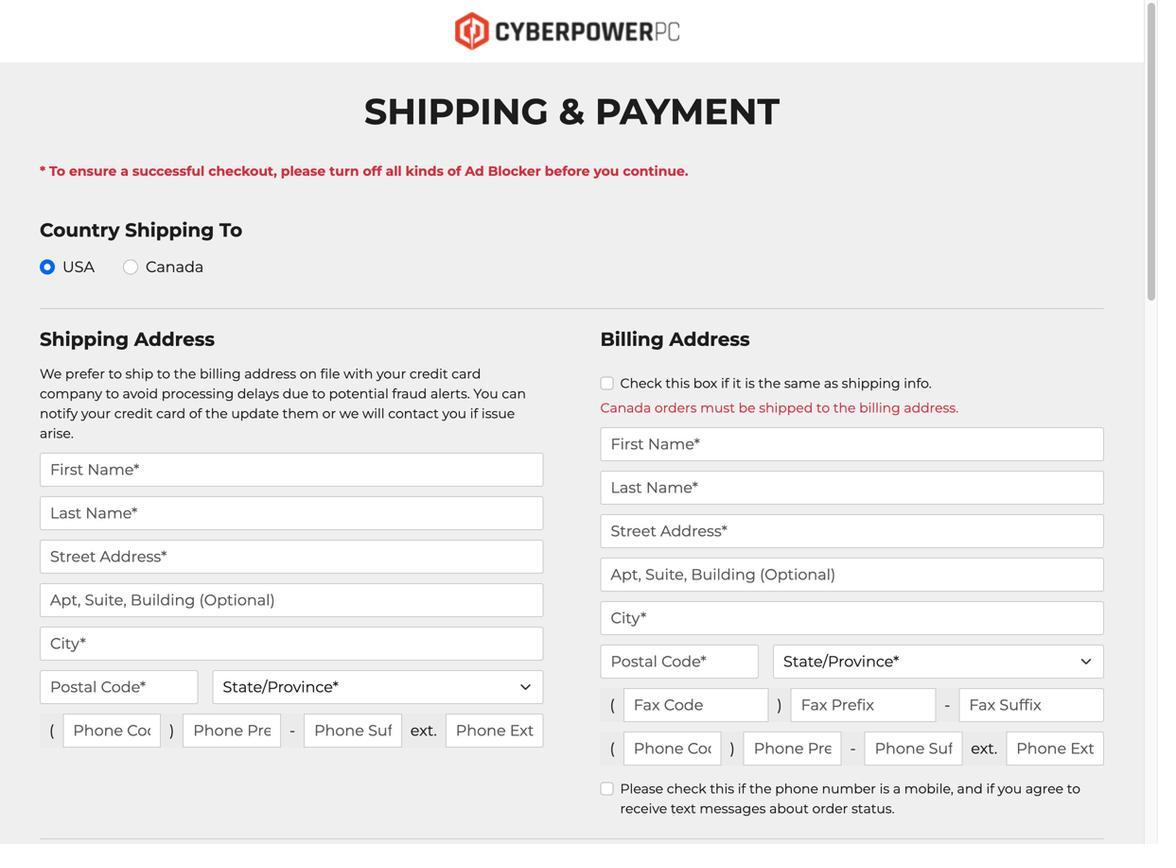 Task type: vqa. For each thing, say whether or not it's contained in the screenshot.
CyberPowerPC's
no



Task type: describe. For each thing, give the bounding box(es) containing it.
if up the messages
[[738, 781, 746, 797]]

is inside "please check this if the phone number is a mobile, and if you agree to receive text messages about order status."
[[879, 781, 890, 797]]

country shipping to
[[40, 219, 242, 242]]

please check this if the phone number is a mobile, and if you agree to receive text messages about order status.
[[620, 781, 1080, 817]]

address for shipping address
[[134, 328, 215, 351]]

shipping for shipping & payment
[[364, 89, 549, 133]]

billing address
[[600, 328, 750, 351]]

1 horizontal spatial )
[[730, 740, 735, 758]]

please
[[620, 781, 663, 797]]

apt, suite, building (optional) text field for billing address
[[600, 558, 1104, 592]]

billing
[[600, 328, 664, 351]]

ext. for the phone ext num text field associated with phone prefix text box
[[971, 740, 997, 758]]

you
[[473, 386, 498, 402]]

0 vertical spatial this
[[665, 375, 690, 392]]

file
[[320, 366, 340, 382]]

processing
[[162, 386, 234, 402]]

country
[[40, 219, 120, 242]]

*
[[40, 163, 45, 179]]

we prefer to ship to the billing address on file with your credit card company to avoid processing delays due to potential fraud alerts. you can notify your credit card of the update them or we will contact you if issue arise.
[[40, 366, 526, 442]]

check
[[667, 781, 706, 797]]

blocker
[[488, 163, 541, 179]]

be
[[739, 400, 756, 416]]

all
[[386, 163, 402, 179]]

1 vertical spatial shipping
[[125, 219, 214, 242]]

ad
[[465, 163, 484, 179]]

we
[[339, 406, 359, 422]]

of inside we prefer to ship to the billing address on file with your credit card company to avoid processing delays due to potential fraud alerts. you can notify your credit card of the update them or we will contact you if issue arise.
[[189, 406, 202, 422]]

and
[[957, 781, 983, 797]]

it
[[732, 375, 741, 392]]

canada orders must be shipped to the billing address.
[[600, 400, 959, 416]]

city* text field for shipping address
[[40, 627, 544, 661]]

if right and
[[986, 781, 994, 797]]

Phone Prefix text field
[[743, 732, 842, 766]]

fraud
[[392, 386, 427, 402]]

the up processing
[[174, 366, 196, 382]]

due
[[283, 386, 309, 402]]

same
[[784, 375, 821, 392]]

you inside we prefer to ship to the billing address on file with your credit card company to avoid processing delays due to potential fraud alerts. you can notify your credit card of the update them or we will contact you if issue arise.
[[442, 406, 467, 422]]

turn
[[329, 163, 359, 179]]

delays
[[237, 386, 279, 402]]

billing inside we prefer to ship to the billing address on file with your credit card company to avoid processing delays due to potential fraud alerts. you can notify your credit card of the update them or we will contact you if issue arise.
[[200, 366, 241, 382]]

update
[[231, 406, 279, 422]]

company
[[40, 386, 102, 402]]

phone ext num text field for phone prefix text box
[[1006, 732, 1104, 766]]

phone
[[775, 781, 818, 797]]

( up please check this if the phone number is a mobile, and if you agree to receive text messages about order status. checkbox
[[610, 740, 615, 758]]

contact
[[388, 406, 439, 422]]

phone suffix text field for phone prefix text field
[[304, 714, 402, 748]]

order
[[812, 801, 848, 817]]

city* text field for billing address
[[600, 602, 1104, 636]]

avoid
[[123, 386, 158, 402]]

check this box if it is the same as shipping info.
[[620, 375, 932, 392]]

0 vertical spatial you
[[594, 163, 619, 179]]

the down processing
[[205, 406, 228, 422]]

Phone Prefix text field
[[183, 714, 281, 748]]

to down as
[[816, 400, 830, 416]]

box
[[693, 375, 717, 392]]

arise.
[[40, 426, 74, 442]]

continue.
[[623, 163, 688, 179]]

Fax Suffix text field
[[959, 689, 1104, 723]]

text
[[671, 801, 696, 817]]

Phone Code text field
[[63, 714, 161, 748]]

alerts.
[[430, 386, 470, 402]]

checkout,
[[208, 163, 277, 179]]

1 vertical spatial your
[[81, 406, 111, 422]]



Task type: locate. For each thing, give the bounding box(es) containing it.
0 horizontal spatial this
[[665, 375, 690, 392]]

a right ensure
[[120, 163, 129, 179]]

to right ship
[[157, 366, 170, 382]]

0 horizontal spatial )
[[169, 722, 174, 740]]

is right it
[[745, 375, 755, 392]]

&
[[559, 89, 585, 133]]

if left it
[[721, 375, 729, 392]]

phone ext num text field for phone prefix text field
[[445, 714, 544, 748]]

0 vertical spatial a
[[120, 163, 129, 179]]

must
[[700, 400, 735, 416]]

Fax Code text field
[[623, 689, 769, 723]]

you left "agree"
[[998, 781, 1022, 797]]

check
[[620, 375, 662, 392]]

about
[[769, 801, 809, 817]]

to
[[109, 366, 122, 382], [157, 366, 170, 382], [106, 386, 119, 402], [312, 386, 325, 402], [816, 400, 830, 416], [1067, 781, 1080, 797]]

- for shipping address
[[289, 722, 295, 740]]

canada down check at the top right of the page
[[600, 400, 651, 416]]

before
[[545, 163, 590, 179]]

to left ship
[[109, 366, 122, 382]]

0 horizontal spatial is
[[745, 375, 755, 392]]

1 horizontal spatial of
[[447, 163, 461, 179]]

postal code* text field up fax code text field
[[600, 645, 759, 679]]

you inside "please check this if the phone number is a mobile, and if you agree to receive text messages about order status."
[[998, 781, 1022, 797]]

agree
[[1026, 781, 1064, 797]]

1 horizontal spatial phone suffix text field
[[864, 732, 962, 766]]

Check this box if it is the same as shipping info. checkbox
[[600, 377, 614, 390]]

phone suffix text field for phone prefix text box
[[864, 732, 962, 766]]

1 vertical spatial to
[[219, 219, 242, 242]]

) left phone prefix text field
[[169, 722, 174, 740]]

) for shipping address
[[169, 722, 174, 740]]

0 vertical spatial to
[[49, 163, 65, 179]]

apt, suite, building (optional) text field down street address* text field
[[600, 558, 1104, 592]]

shipping up ad
[[364, 89, 549, 133]]

Street Address* text field
[[40, 540, 544, 574]]

1 horizontal spatial to
[[219, 219, 242, 242]]

1 horizontal spatial first name* text field
[[600, 428, 1104, 462]]

you down "alerts."
[[442, 406, 467, 422]]

address.
[[904, 400, 959, 416]]

0 vertical spatial credit
[[410, 366, 448, 382]]

2 address from the left
[[669, 328, 750, 351]]

on
[[300, 366, 317, 382]]

) for billing address
[[777, 696, 782, 715]]

1 vertical spatial credit
[[114, 406, 153, 422]]

0 horizontal spatial last name* text field
[[40, 497, 544, 531]]

1 vertical spatial of
[[189, 406, 202, 422]]

shipping up the prefer on the top left of page
[[40, 328, 129, 351]]

to right "agree"
[[1067, 781, 1080, 797]]

notify
[[40, 406, 78, 422]]

to down on
[[312, 386, 325, 402]]

to right the *
[[49, 163, 65, 179]]

last name* text field for billing address
[[600, 471, 1104, 505]]

shipping & payment
[[364, 89, 780, 133]]

1 horizontal spatial ext.
[[971, 740, 997, 758]]

postal code* text field for shipping
[[40, 671, 198, 705]]

a
[[120, 163, 129, 179], [893, 781, 901, 797]]

First Name* text field
[[600, 428, 1104, 462], [40, 453, 544, 487]]

canada for canada
[[146, 258, 204, 276]]

this inside "please check this if the phone number is a mobile, and if you agree to receive text messages about order status."
[[710, 781, 734, 797]]

- left the 'fax suffix' text field
[[944, 696, 950, 715]]

first name* text field down them
[[40, 453, 544, 487]]

0 horizontal spatial ext.
[[410, 722, 437, 740]]

the
[[174, 366, 196, 382], [758, 375, 781, 392], [833, 400, 856, 416], [205, 406, 228, 422], [749, 781, 772, 797]]

is up status.
[[879, 781, 890, 797]]

credit up fraud
[[410, 366, 448, 382]]

0 horizontal spatial apt, suite, building (optional) text field
[[40, 584, 544, 618]]

ensure
[[69, 163, 117, 179]]

the inside "please check this if the phone number is a mobile, and if you agree to receive text messages about order status."
[[749, 781, 772, 797]]

first name* text field for billing address
[[600, 428, 1104, 462]]

of
[[447, 163, 461, 179], [189, 406, 202, 422]]

as
[[824, 375, 838, 392]]

1 horizontal spatial you
[[594, 163, 619, 179]]

0 horizontal spatial phone suffix text field
[[304, 714, 402, 748]]

Phone Ext Num text field
[[445, 714, 544, 748], [1006, 732, 1104, 766]]

successful
[[132, 163, 205, 179]]

city* text field down street address* text box on the bottom of page
[[40, 627, 544, 661]]

0 horizontal spatial city* text field
[[40, 627, 544, 661]]

0 horizontal spatial canada
[[146, 258, 204, 276]]

0 horizontal spatial a
[[120, 163, 129, 179]]

1 horizontal spatial is
[[879, 781, 890, 797]]

billing up processing
[[200, 366, 241, 382]]

with
[[344, 366, 373, 382]]

last name* text field up street address* text field
[[600, 471, 1104, 505]]

your down "company"
[[81, 406, 111, 422]]

( left fax code text field
[[610, 696, 615, 715]]

0 horizontal spatial your
[[81, 406, 111, 422]]

credit
[[410, 366, 448, 382], [114, 406, 153, 422]]

shipping up canada option
[[125, 219, 214, 242]]

this up orders
[[665, 375, 690, 392]]

of down processing
[[189, 406, 202, 422]]

1 horizontal spatial this
[[710, 781, 734, 797]]

-
[[944, 696, 950, 715], [289, 722, 295, 740], [850, 740, 856, 758]]

Last Name* text field
[[600, 471, 1104, 505], [40, 497, 544, 531]]

( left phone code text field
[[49, 722, 54, 740]]

the up canada orders must be shipped to the billing address. at the top of page
[[758, 375, 781, 392]]

usa
[[62, 258, 95, 276]]

0 horizontal spatial billing
[[200, 366, 241, 382]]

of left ad
[[447, 163, 461, 179]]

a inside "please check this if the phone number is a mobile, and if you agree to receive text messages about order status."
[[893, 781, 901, 797]]

Phone Code text field
[[623, 732, 721, 766]]

1 horizontal spatial card
[[452, 366, 481, 382]]

Phone Suffix text field
[[304, 714, 402, 748], [864, 732, 962, 766]]

1 address from the left
[[134, 328, 215, 351]]

Apt, Suite, Building (Optional) text field
[[600, 558, 1104, 592], [40, 584, 544, 618]]

postal code* text field for billing
[[600, 645, 759, 679]]

1 horizontal spatial postal code* text field
[[600, 645, 759, 679]]

first name* text field for shipping address
[[40, 453, 544, 487]]

( for shipping
[[49, 722, 54, 740]]

(
[[610, 696, 615, 715], [49, 722, 54, 740], [610, 740, 615, 758]]

card up "alerts."
[[452, 366, 481, 382]]

1 vertical spatial billing
[[859, 400, 900, 416]]

orders
[[655, 400, 697, 416]]

last name* text field for shipping address
[[40, 497, 544, 531]]

card down processing
[[156, 406, 186, 422]]

- right phone prefix text field
[[289, 722, 295, 740]]

canada
[[146, 258, 204, 276], [600, 400, 651, 416]]

a up status.
[[893, 781, 901, 797]]

0 vertical spatial card
[[452, 366, 481, 382]]

receive
[[620, 801, 667, 817]]

canada right canada option
[[146, 258, 204, 276]]

address for billing address
[[669, 328, 750, 351]]

to left avoid
[[106, 386, 119, 402]]

please
[[281, 163, 326, 179]]

is
[[745, 375, 755, 392], [879, 781, 890, 797]]

payment
[[595, 89, 780, 133]]

1 horizontal spatial -
[[850, 740, 856, 758]]

city* text field down street address* text field
[[600, 602, 1104, 636]]

Street Address* text field
[[600, 515, 1104, 549]]

ship
[[125, 366, 153, 382]]

to
[[49, 163, 65, 179], [219, 219, 242, 242]]

1 vertical spatial card
[[156, 406, 186, 422]]

1 horizontal spatial address
[[669, 328, 750, 351]]

issue
[[482, 406, 515, 422]]

0 horizontal spatial phone ext num text field
[[445, 714, 544, 748]]

0 vertical spatial canada
[[146, 258, 204, 276]]

0 horizontal spatial postal code* text field
[[40, 671, 198, 705]]

1 horizontal spatial city* text field
[[600, 602, 1104, 636]]

address
[[244, 366, 296, 382]]

1 vertical spatial a
[[893, 781, 901, 797]]

( for billing
[[610, 696, 615, 715]]

shipping address
[[40, 328, 215, 351]]

info.
[[904, 375, 932, 392]]

- for billing address
[[944, 696, 950, 715]]

)
[[777, 696, 782, 715], [169, 722, 174, 740], [730, 740, 735, 758]]

address up the box
[[669, 328, 750, 351]]

to inside "please check this if the phone number is a mobile, and if you agree to receive text messages about order status."
[[1067, 781, 1080, 797]]

can
[[502, 386, 526, 402]]

Please check this if the phone number is a mobile, and if you agree to receive text messages about order status. checkbox
[[600, 783, 614, 796]]

shipping
[[364, 89, 549, 133], [125, 219, 214, 242], [40, 328, 129, 351]]

0 horizontal spatial -
[[289, 722, 295, 740]]

the down as
[[833, 400, 856, 416]]

shipping for shipping address
[[40, 328, 129, 351]]

ext.
[[410, 722, 437, 740], [971, 740, 997, 758]]

- up the number
[[850, 740, 856, 758]]

cyberpowerpc.com - gaming computers image
[[455, 12, 679, 50]]

1 horizontal spatial your
[[377, 366, 406, 382]]

this up the messages
[[710, 781, 734, 797]]

0 horizontal spatial credit
[[114, 406, 153, 422]]

number
[[822, 781, 876, 797]]

0 vertical spatial is
[[745, 375, 755, 392]]

1 horizontal spatial credit
[[410, 366, 448, 382]]

0 vertical spatial your
[[377, 366, 406, 382]]

ext. for the phone ext num text field associated with phone prefix text field
[[410, 722, 437, 740]]

the up the messages
[[749, 781, 772, 797]]

card
[[452, 366, 481, 382], [156, 406, 186, 422]]

address up ship
[[134, 328, 215, 351]]

1 horizontal spatial billing
[[859, 400, 900, 416]]

billing down shipping
[[859, 400, 900, 416]]

prefer
[[65, 366, 105, 382]]

1 vertical spatial this
[[710, 781, 734, 797]]

address
[[134, 328, 215, 351], [669, 328, 750, 351]]

1 vertical spatial is
[[879, 781, 890, 797]]

1 horizontal spatial a
[[893, 781, 901, 797]]

them
[[282, 406, 319, 422]]

1 vertical spatial you
[[442, 406, 467, 422]]

2 horizontal spatial )
[[777, 696, 782, 715]]

2 horizontal spatial you
[[998, 781, 1022, 797]]

apt, suite, building (optional) text field for shipping address
[[40, 584, 544, 618]]

Canada radio
[[123, 260, 138, 275]]

if inside we prefer to ship to the billing address on file with your credit card company to avoid processing delays due to potential fraud alerts. you can notify your credit card of the update them or we will contact you if issue arise.
[[470, 406, 478, 422]]

1 horizontal spatial last name* text field
[[600, 471, 1104, 505]]

if down you on the top
[[470, 406, 478, 422]]

0 horizontal spatial you
[[442, 406, 467, 422]]

0 horizontal spatial card
[[156, 406, 186, 422]]

your
[[377, 366, 406, 382], [81, 406, 111, 422]]

kinds
[[405, 163, 444, 179]]

0 horizontal spatial address
[[134, 328, 215, 351]]

City* text field
[[600, 602, 1104, 636], [40, 627, 544, 661]]

this
[[665, 375, 690, 392], [710, 781, 734, 797]]

2 vertical spatial you
[[998, 781, 1022, 797]]

0 horizontal spatial of
[[189, 406, 202, 422]]

) down fax code text field
[[730, 740, 735, 758]]

apt, suite, building (optional) text field down street address* text box on the bottom of page
[[40, 584, 544, 618]]

canada for canada orders must be shipped to the billing address.
[[600, 400, 651, 416]]

credit down avoid
[[114, 406, 153, 422]]

Postal Code* text field
[[600, 645, 759, 679], [40, 671, 198, 705]]

first name* text field down shipping
[[600, 428, 1104, 462]]

* to ensure a successful checkout, please turn off all kinds of ad blocker before you continue.
[[40, 163, 688, 179]]

or
[[322, 406, 336, 422]]

1 horizontal spatial canada
[[600, 400, 651, 416]]

) up phone prefix text box
[[777, 696, 782, 715]]

will
[[362, 406, 385, 422]]

we
[[40, 366, 62, 382]]

USA radio
[[40, 260, 55, 275]]

you right before
[[594, 163, 619, 179]]

to down checkout,
[[219, 219, 242, 242]]

shipped
[[759, 400, 813, 416]]

billing
[[200, 366, 241, 382], [859, 400, 900, 416]]

you
[[594, 163, 619, 179], [442, 406, 467, 422], [998, 781, 1022, 797]]

your up fraud
[[377, 366, 406, 382]]

0 vertical spatial billing
[[200, 366, 241, 382]]

if
[[721, 375, 729, 392], [470, 406, 478, 422], [738, 781, 746, 797], [986, 781, 994, 797]]

Fax Prefix text field
[[791, 689, 936, 723]]

0 vertical spatial of
[[447, 163, 461, 179]]

off
[[363, 163, 382, 179]]

1 vertical spatial canada
[[600, 400, 651, 416]]

1 horizontal spatial phone ext num text field
[[1006, 732, 1104, 766]]

2 vertical spatial shipping
[[40, 328, 129, 351]]

potential
[[329, 386, 389, 402]]

last name* text field up street address* text box on the bottom of page
[[40, 497, 544, 531]]

0 horizontal spatial first name* text field
[[40, 453, 544, 487]]

status.
[[851, 801, 895, 817]]

messages
[[700, 801, 766, 817]]

mobile,
[[904, 781, 954, 797]]

2 horizontal spatial -
[[944, 696, 950, 715]]

postal code* text field up phone code text field
[[40, 671, 198, 705]]

shipping
[[842, 375, 900, 392]]

0 vertical spatial shipping
[[364, 89, 549, 133]]

0 horizontal spatial to
[[49, 163, 65, 179]]

1 horizontal spatial apt, suite, building (optional) text field
[[600, 558, 1104, 592]]



